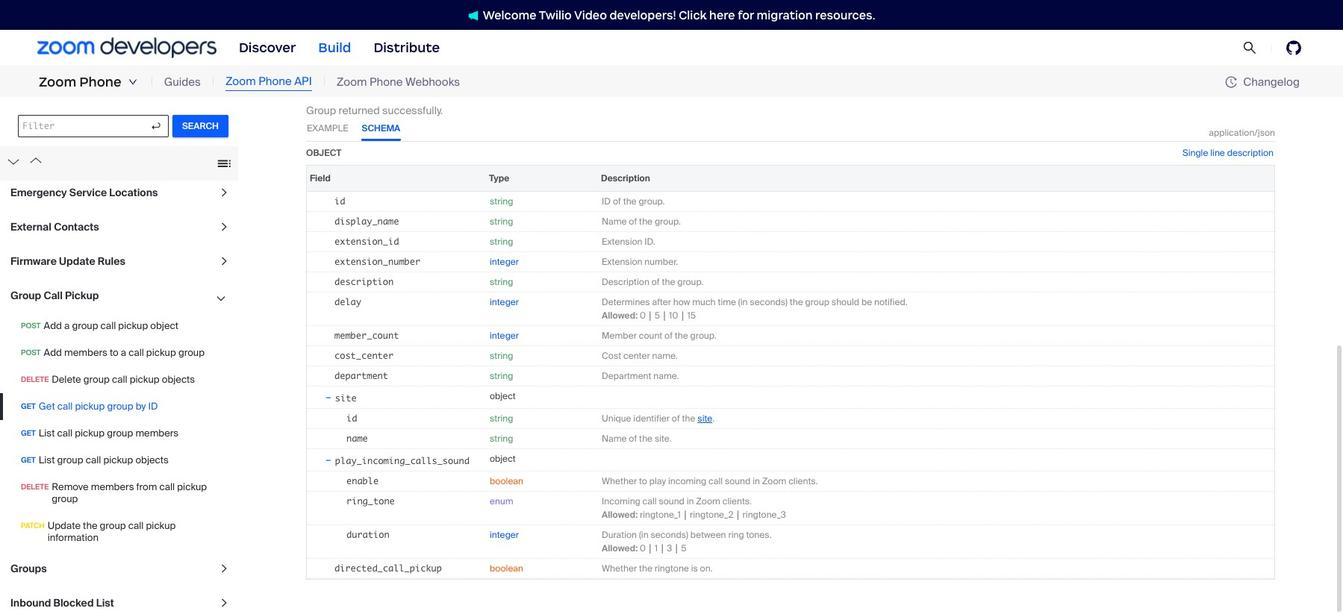 Task type: locate. For each thing, give the bounding box(es) containing it.
1 horizontal spatial zoom
[[226, 74, 256, 89]]

phone left down icon
[[79, 74, 122, 90]]

migration
[[757, 8, 813, 22]]

3 integer from the top
[[490, 330, 519, 342]]

0 vertical spatial id
[[335, 196, 345, 207]]

2 integer from the top
[[490, 296, 519, 308]]

3 zoom from the left
[[337, 75, 367, 89]]

3 phone from the left
[[370, 75, 403, 89]]

http
[[306, 69, 334, 83]]

1 vertical spatial id
[[347, 413, 357, 424]]

zoom for zoom phone api
[[226, 74, 256, 89]]

boolean for enable
[[490, 476, 524, 488]]

status
[[336, 69, 368, 83]]

2 phone from the left
[[259, 74, 292, 89]]

200 right code:
[[407, 70, 424, 82]]

200
[[306, 41, 326, 54], [407, 70, 424, 82]]

field
[[310, 172, 331, 184]]

cost_center
[[335, 350, 394, 361]]

- for - site
[[325, 390, 332, 405]]

welcome
[[483, 8, 537, 22]]

boolean for directed_call_pickup
[[490, 563, 524, 575]]

directed_call_pickup
[[335, 563, 442, 574]]

0 vertical spatial boolean
[[490, 476, 524, 488]]

display_name
[[335, 216, 399, 227]]

zoom developer logo image
[[37, 38, 217, 58]]

phone for zoom phone
[[79, 74, 122, 90]]

200 up http on the top left of the page
[[306, 41, 326, 54]]

2 horizontal spatial phone
[[370, 75, 403, 89]]

id
[[335, 196, 345, 207], [347, 413, 357, 424]]

boolean down "enum" at the bottom
[[490, 563, 524, 575]]

integer for member_count
[[490, 330, 519, 342]]

history image
[[1226, 76, 1244, 88], [1226, 76, 1238, 88]]

guides link
[[164, 74, 201, 91]]

description
[[1228, 147, 1274, 159], [335, 276, 394, 287]]

0 horizontal spatial id
[[335, 196, 345, 207]]

1 string from the top
[[490, 196, 514, 207]]

github image
[[1287, 40, 1302, 55], [1287, 40, 1302, 55]]

boolean up "enum" at the bottom
[[490, 476, 524, 488]]

1 horizontal spatial 200
[[407, 70, 424, 82]]

here
[[710, 8, 736, 22]]

object
[[306, 147, 342, 159], [490, 390, 516, 402], [490, 453, 516, 465]]

enable
[[347, 476, 379, 487]]

2 zoom from the left
[[226, 74, 256, 89]]

0 horizontal spatial 200
[[306, 41, 326, 54]]

1 vertical spatial 200
[[407, 70, 424, 82]]

zoom for zoom phone
[[39, 74, 76, 90]]

search image
[[1244, 41, 1257, 55], [1244, 41, 1257, 55]]

1 vertical spatial description
[[335, 276, 394, 287]]

2 horizontal spatial zoom
[[337, 75, 367, 89]]

1 boolean from the top
[[490, 476, 524, 488]]

phone for zoom phone api
[[259, 74, 292, 89]]

zoom for zoom phone webhooks
[[337, 75, 367, 89]]

0 vertical spatial 200
[[306, 41, 326, 54]]

id up "name"
[[347, 413, 357, 424]]

description right line
[[1228, 147, 1274, 159]]

string
[[490, 196, 514, 207], [490, 216, 514, 228], [490, 236, 514, 248], [490, 276, 514, 288], [490, 350, 514, 362], [490, 370, 514, 382], [490, 413, 514, 425], [490, 433, 514, 445]]

integer
[[490, 256, 519, 268], [490, 296, 519, 308], [490, 330, 519, 342], [490, 529, 519, 541]]

1 phone from the left
[[79, 74, 122, 90]]

boolean
[[490, 476, 524, 488], [490, 563, 524, 575]]

changelog
[[1244, 74, 1301, 89]]

video
[[574, 8, 607, 22]]

for
[[738, 8, 755, 22]]

code:
[[370, 69, 400, 83]]

- left 'site'
[[325, 390, 332, 405]]

single line description
[[1183, 147, 1274, 159]]

4 string from the top
[[490, 276, 514, 288]]

down image
[[128, 78, 137, 87]]

phone
[[79, 74, 122, 90], [259, 74, 292, 89], [370, 75, 403, 89]]

0 horizontal spatial zoom
[[39, 74, 76, 90]]

0 horizontal spatial phone
[[79, 74, 122, 90]]

phone for zoom phone webhooks
[[370, 75, 403, 89]]

1 vertical spatial object
[[490, 390, 516, 402]]

integer for extension_number
[[490, 256, 519, 268]]

1 zoom from the left
[[39, 74, 76, 90]]

type
[[489, 172, 510, 184]]

resources.
[[816, 8, 876, 22]]

2 boolean from the top
[[490, 563, 524, 575]]

0 horizontal spatial description
[[335, 276, 394, 287]]

- for - play_incoming_calls_sound
[[325, 452, 332, 467]]

1 integer from the top
[[490, 256, 519, 268]]

- down '- site'
[[325, 452, 332, 467]]

0 vertical spatial description
[[1228, 147, 1274, 159]]

integer for delay
[[490, 296, 519, 308]]

id up display_name in the left top of the page
[[335, 196, 345, 207]]

phone left api
[[259, 74, 292, 89]]

1 - from the top
[[325, 390, 332, 405]]

1 vertical spatial boolean
[[490, 563, 524, 575]]

4 integer from the top
[[490, 529, 519, 541]]

id for name
[[347, 413, 357, 424]]

description down extension_number
[[335, 276, 394, 287]]

phone up the group returned successfully.
[[370, 75, 403, 89]]

1 horizontal spatial id
[[347, 413, 357, 424]]

group returned successfully.
[[306, 104, 443, 117]]

1 vertical spatial -
[[325, 452, 332, 467]]

history image left changelog
[[1226, 76, 1238, 88]]

-
[[325, 390, 332, 405], [325, 452, 332, 467]]

zoom
[[39, 74, 76, 90], [226, 74, 256, 89], [337, 75, 367, 89]]

successfully.
[[383, 104, 443, 117]]

click
[[679, 8, 707, 22]]

group
[[306, 104, 336, 117]]

2 vertical spatial object
[[490, 453, 516, 465]]

- play_incoming_calls_sound
[[325, 452, 470, 467]]

single
[[1183, 147, 1209, 159]]

1 horizontal spatial phone
[[259, 74, 292, 89]]

0 vertical spatial -
[[325, 390, 332, 405]]

history image up the single line description on the top right of the page
[[1226, 76, 1244, 88]]

guides
[[164, 75, 201, 89]]

5 string from the top
[[490, 350, 514, 362]]

delay
[[335, 296, 362, 308]]

2 - from the top
[[325, 452, 332, 467]]

name
[[347, 433, 368, 444]]

- site
[[325, 390, 357, 405]]

line
[[1211, 147, 1226, 159]]



Task type: vqa. For each thing, say whether or not it's contained in the screenshot.
site
yes



Task type: describe. For each thing, give the bounding box(es) containing it.
7 string from the top
[[490, 413, 514, 425]]

extension_id
[[335, 236, 399, 247]]

6 string from the top
[[490, 370, 514, 382]]

enum
[[490, 496, 514, 508]]

zoom phone webhooks link
[[337, 74, 460, 91]]

200 inside http status code: 200
[[407, 70, 424, 82]]

ring_tone
[[347, 496, 395, 507]]

welcome twilio video developers! click here for migration resources.
[[483, 8, 876, 22]]

zoom phone webhooks
[[337, 75, 460, 89]]

api
[[294, 74, 312, 89]]

notification image
[[468, 10, 479, 21]]

zoom phone api
[[226, 74, 312, 89]]

id for display_name
[[335, 196, 345, 207]]

response
[[306, 17, 371, 33]]

object for - play_incoming_calls_sound
[[490, 453, 516, 465]]

integer for duration
[[490, 529, 519, 541]]

member_count
[[335, 330, 399, 341]]

notification image
[[468, 10, 483, 21]]

zoom phone
[[39, 74, 122, 90]]

http status code: 200
[[306, 69, 424, 83]]

developers!
[[610, 8, 677, 22]]

department
[[335, 370, 388, 382]]

object for - site
[[490, 390, 516, 402]]

changelog link
[[1226, 74, 1301, 89]]

0 vertical spatial object
[[306, 147, 342, 159]]

welcome twilio video developers! click here for migration resources. link
[[453, 7, 891, 23]]

webhooks
[[406, 75, 460, 89]]

8 string from the top
[[490, 433, 514, 445]]

zoom phone api link
[[226, 73, 312, 91]]

extension_number
[[335, 256, 421, 267]]

play_incoming_calls_sound
[[335, 455, 470, 467]]

site
[[335, 393, 357, 404]]

returned
[[339, 104, 380, 117]]

3 string from the top
[[490, 236, 514, 248]]

1 horizontal spatial description
[[1228, 147, 1274, 159]]

duration
[[347, 529, 390, 541]]

2 string from the top
[[490, 216, 514, 228]]

twilio
[[539, 8, 572, 22]]



